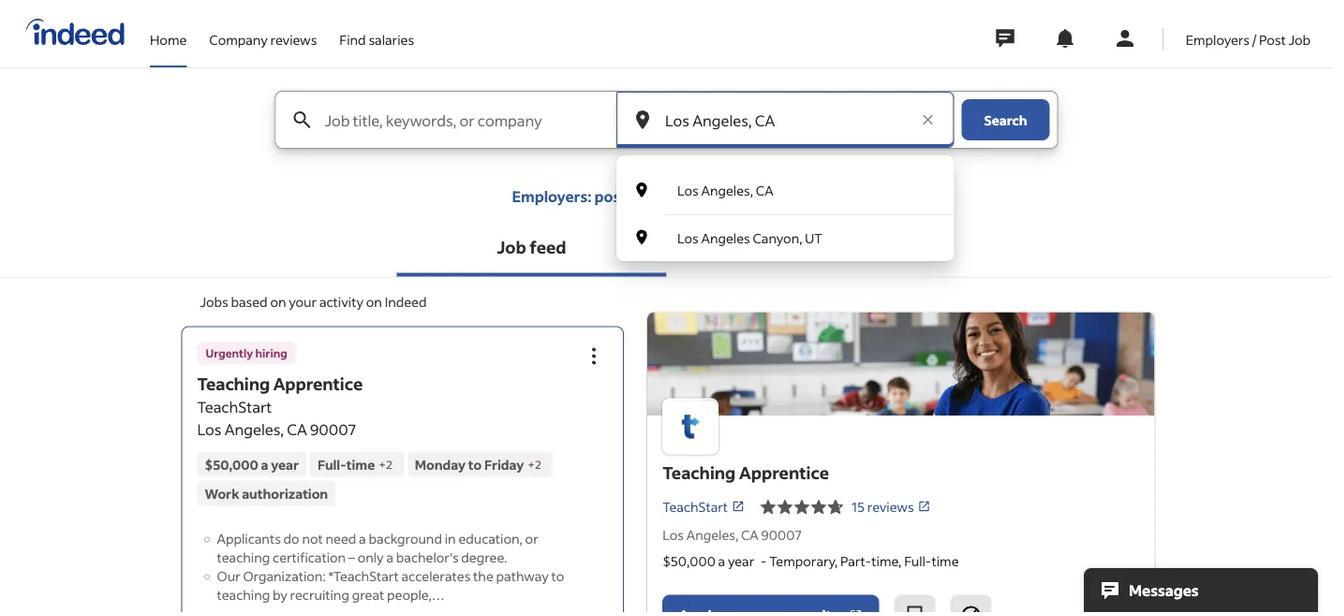 Task type: vqa. For each thing, say whether or not it's contained in the screenshot.
Account image
yes



Task type: describe. For each thing, give the bounding box(es) containing it.
teachstart for teachstart
[[663, 499, 728, 516]]

find salaries
[[340, 31, 414, 48]]

find salaries link
[[340, 0, 414, 64]]

0 vertical spatial teaching apprentice
[[197, 373, 363, 395]]

los inside teachstart los angeles, ca 90007
[[197, 420, 222, 439]]

employers: post a job link
[[512, 187, 664, 206]]

applicants
[[217, 531, 281, 548]]

searches
[[796, 238, 865, 260]]

0 vertical spatial apprentice
[[273, 373, 363, 395]]

los for los angeles, ca 90007
[[663, 527, 684, 544]]

indeed
[[385, 294, 427, 311]]

reviews for company reviews
[[270, 31, 317, 48]]

15 reviews link
[[852, 499, 931, 516]]

+ inside monday to friday + 2
[[528, 457, 535, 472]]

notifications unread count 0 image
[[1054, 27, 1077, 50]]

0 vertical spatial to
[[468, 456, 482, 473]]

our
[[217, 568, 241, 585]]

need
[[326, 531, 356, 548]]

here
[[790, 187, 822, 206]]

los angeles, ca 90007
[[663, 527, 802, 544]]

a left job
[[630, 187, 638, 206]]

work
[[205, 485, 239, 502]]

not
[[302, 531, 323, 548]]

4.8 out of 5 stars. link to 15 company reviews (opens in a new tab) image
[[760, 496, 845, 519]]

1 horizontal spatial job
[[1289, 31, 1311, 48]]

job
[[641, 187, 664, 206]]

find
[[340, 31, 366, 48]]

ut
[[805, 230, 823, 247]]

/
[[1253, 31, 1257, 48]]

account image
[[1114, 27, 1137, 50]]

pathway
[[496, 568, 549, 585]]

$50,000 for $50,000 a year
[[205, 456, 258, 473]]

job feed
[[497, 236, 567, 258]]

the
[[473, 568, 494, 585]]

education,
[[459, 531, 523, 548]]

activity
[[320, 294, 364, 311]]

in
[[445, 531, 456, 548]]

urgently hiring
[[206, 346, 288, 361]]

people,…
[[387, 587, 445, 604]]

job actions menu is collapsed image
[[583, 345, 606, 368]]

teaching apprentice button
[[197, 373, 363, 395]]

post
[[595, 187, 627, 206]]

messages button
[[1084, 569, 1319, 614]]

certification
[[273, 550, 346, 567]]

reviews for 15 reviews
[[868, 499, 914, 516]]

by
[[273, 587, 288, 604]]

Edit location text field
[[662, 92, 910, 148]]

bachelor's
[[396, 550, 459, 567]]

hiring
[[255, 346, 288, 361]]

work authorization
[[205, 485, 328, 502]]

based
[[231, 294, 268, 311]]

home link
[[150, 0, 187, 64]]

organization:
[[243, 568, 326, 585]]

2 teaching from the top
[[217, 587, 270, 604]]

great
[[352, 587, 385, 604]]

employers / post job link
[[1186, 0, 1311, 64]]

recruiting
[[290, 587, 350, 604]]

2 inside monday to friday + 2
[[535, 457, 542, 472]]

recent searches
[[738, 238, 865, 260]]

time,
[[872, 553, 902, 570]]

1 on from the left
[[270, 294, 286, 311]]

messages
[[1129, 582, 1199, 601]]

teachstart link
[[663, 497, 745, 517]]

job feed button
[[397, 221, 667, 277]]

2 on from the left
[[366, 294, 382, 311]]

not interested image
[[960, 605, 982, 614]]

to inside applicants do not need a background in education, or teaching certification – only a bachelor's degree. our organization: *teachstart accelerates the pathway to teaching by recruiting great people,…
[[552, 568, 564, 585]]

recent
[[738, 238, 793, 260]]

tab list containing job feed
[[0, 221, 1334, 278]]

messages unread count 0 image
[[993, 20, 1018, 57]]

angeles, for los angeles, ca 90007
[[687, 527, 739, 544]]

jobs
[[200, 294, 228, 311]]

teachstart for teachstart los angeles, ca 90007
[[197, 397, 272, 417]]

degree.
[[461, 550, 507, 567]]

1 horizontal spatial your
[[678, 187, 709, 206]]

company
[[209, 31, 268, 48]]

15
[[852, 499, 865, 516]]

$50,000 a year - temporary, part-time, full-time
[[663, 553, 959, 570]]

0 horizontal spatial teaching
[[197, 373, 270, 395]]

15 reviews
[[852, 499, 914, 516]]

or
[[525, 531, 539, 548]]

apply on company site (opens in a new tab) image
[[848, 609, 863, 614]]

only
[[358, 550, 384, 567]]

monday to friday + 2
[[415, 456, 542, 473]]



Task type: locate. For each thing, give the bounding box(es) containing it.
full- right the time, on the right
[[905, 553, 932, 570]]

to left friday
[[468, 456, 482, 473]]

1 vertical spatial year
[[728, 553, 755, 570]]

teaching down our
[[217, 587, 270, 604]]

angeles,
[[701, 182, 754, 199], [225, 420, 284, 439], [687, 527, 739, 544]]

is
[[776, 187, 787, 206]]

0 horizontal spatial teaching apprentice
[[197, 373, 363, 395]]

employers
[[1186, 31, 1250, 48]]

teaching down 'urgently'
[[197, 373, 270, 395]]

a up only
[[359, 531, 366, 548]]

teaching
[[217, 550, 270, 567], [217, 587, 270, 604]]

0 vertical spatial time
[[347, 456, 375, 473]]

save this job image
[[904, 605, 926, 614]]

los up $50,000 a year on the left bottom of page
[[197, 420, 222, 439]]

ca for los angeles, ca
[[756, 182, 774, 199]]

time right the time, on the right
[[932, 553, 959, 570]]

your left next
[[678, 187, 709, 206]]

employers / post job
[[1186, 31, 1311, 48]]

tab list
[[0, 221, 1334, 278]]

angeles, for los angeles, ca
[[701, 182, 754, 199]]

time up need
[[347, 456, 375, 473]]

0 vertical spatial teachstart
[[197, 397, 272, 417]]

hire
[[746, 187, 773, 206]]

canyon,
[[753, 230, 803, 247]]

$50,000 for $50,000 a year - temporary, part-time, full-time
[[663, 553, 716, 570]]

teaching
[[197, 373, 270, 395], [663, 462, 736, 484]]

los angeles, ca link
[[617, 167, 955, 214]]

friday
[[485, 456, 524, 473]]

$50,000
[[205, 456, 258, 473], [663, 553, 716, 570]]

1 vertical spatial teaching
[[217, 587, 270, 604]]

full-time + 2
[[318, 456, 392, 473]]

2 right friday
[[535, 457, 542, 472]]

angeles, inside teachstart los angeles, ca 90007
[[225, 420, 284, 439]]

search suggestions list box
[[617, 167, 955, 262]]

angeles, up angeles
[[701, 182, 754, 199]]

part-
[[841, 553, 872, 570]]

reviews right company
[[270, 31, 317, 48]]

los right job
[[678, 182, 699, 199]]

1 horizontal spatial reviews
[[868, 499, 914, 516]]

0 vertical spatial year
[[271, 456, 299, 473]]

teaching down applicants
[[217, 550, 270, 567]]

ca inside teachstart los angeles, ca 90007
[[287, 420, 307, 439]]

–
[[348, 550, 355, 567]]

los angeles canyon, ut
[[678, 230, 823, 247]]

reviews
[[270, 31, 317, 48], [868, 499, 914, 516]]

1 vertical spatial full-
[[905, 553, 932, 570]]

teachstart logo image
[[648, 313, 1155, 416], [663, 399, 719, 455]]

applicants do not need a background in education, or teaching certification – only a bachelor's degree. our organization: *teachstart accelerates the pathway to teaching by recruiting great people,…
[[217, 531, 564, 604]]

0 horizontal spatial +
[[379, 457, 386, 472]]

2 vertical spatial ca
[[741, 527, 759, 544]]

ca for los angeles, ca 90007
[[741, 527, 759, 544]]

0 horizontal spatial to
[[468, 456, 482, 473]]

2 + from the left
[[528, 457, 535, 472]]

+
[[379, 457, 386, 472], [528, 457, 535, 472]]

1 vertical spatial angeles,
[[225, 420, 284, 439]]

angeles
[[701, 230, 750, 247]]

ca left the is
[[756, 182, 774, 199]]

post
[[1260, 31, 1286, 48]]

1 vertical spatial to
[[552, 568, 564, 585]]

year for $50,000 a year - temporary, part-time, full-time
[[728, 553, 755, 570]]

0 horizontal spatial teachstart
[[197, 397, 272, 417]]

year left -
[[728, 553, 755, 570]]

los for los angeles canyon, ut
[[678, 230, 699, 247]]

1 horizontal spatial on
[[366, 294, 382, 311]]

apprentice up teachstart los angeles, ca 90007
[[273, 373, 363, 395]]

1 horizontal spatial apprentice
[[739, 462, 829, 484]]

accelerates
[[402, 568, 471, 585]]

0 horizontal spatial full-
[[318, 456, 347, 473]]

0 vertical spatial job
[[1289, 31, 1311, 48]]

1 horizontal spatial 2
[[535, 457, 542, 472]]

time
[[347, 456, 375, 473], [932, 553, 959, 570]]

0 horizontal spatial 90007
[[310, 420, 356, 439]]

your left activity
[[289, 294, 317, 311]]

0 horizontal spatial your
[[289, 294, 317, 311]]

jobs based on your activity on indeed
[[200, 294, 427, 311]]

teaching apprentice down hiring
[[197, 373, 363, 395]]

*teachstart
[[328, 568, 399, 585]]

$50,000 a year
[[205, 456, 299, 473]]

-
[[761, 553, 767, 570]]

los angeles, ca
[[678, 182, 774, 199]]

angeles, inside 'search suggestions' list box
[[701, 182, 754, 199]]

0 horizontal spatial $50,000
[[205, 456, 258, 473]]

los for los angeles, ca
[[678, 182, 699, 199]]

a down los angeles, ca 90007
[[718, 553, 726, 570]]

0 horizontal spatial apprentice
[[273, 373, 363, 395]]

1 horizontal spatial teaching
[[663, 462, 736, 484]]

1 vertical spatial time
[[932, 553, 959, 570]]

+ inside full-time + 2
[[379, 457, 386, 472]]

1 horizontal spatial to
[[552, 568, 564, 585]]

1 2 from the left
[[386, 457, 392, 472]]

1 vertical spatial teaching apprentice
[[663, 462, 829, 484]]

company reviews
[[209, 31, 317, 48]]

1 teaching from the top
[[217, 550, 270, 567]]

1 horizontal spatial 90007
[[762, 527, 802, 544]]

ca down teachstart link
[[741, 527, 759, 544]]

1 + from the left
[[379, 457, 386, 472]]

los angeles canyon, ut link
[[617, 214, 955, 262]]

+ right friday
[[528, 457, 535, 472]]

90007 up full-time + 2
[[310, 420, 356, 439]]

teachstart down teaching apprentice button
[[197, 397, 272, 417]]

None search field
[[260, 91, 1074, 262]]

main content
[[0, 91, 1334, 614]]

1 vertical spatial 90007
[[762, 527, 802, 544]]

angeles, up $50,000 a year on the left bottom of page
[[225, 420, 284, 439]]

2 left monday
[[386, 457, 392, 472]]

to
[[468, 456, 482, 473], [552, 568, 564, 585]]

0 horizontal spatial reviews
[[270, 31, 317, 48]]

urgently
[[206, 346, 253, 361]]

next
[[712, 187, 743, 206]]

2 vertical spatial angeles,
[[687, 527, 739, 544]]

0 vertical spatial full-
[[318, 456, 347, 473]]

apprentice up "4.8 out of 5 stars. link to 15 company reviews (opens in a new tab)" image
[[739, 462, 829, 484]]

1 horizontal spatial teachstart
[[663, 499, 728, 516]]

0 vertical spatial your
[[678, 187, 709, 206]]

1 vertical spatial reviews
[[868, 499, 914, 516]]

a right only
[[386, 550, 394, 567]]

teaching apprentice up teachstart link
[[663, 462, 829, 484]]

home
[[150, 31, 187, 48]]

90007 up -
[[762, 527, 802, 544]]

90007 inside teachstart los angeles, ca 90007
[[310, 420, 356, 439]]

job left feed
[[497, 236, 526, 258]]

1 vertical spatial your
[[289, 294, 317, 311]]

los inside los angeles canyon, ut link
[[678, 230, 699, 247]]

2 2 from the left
[[535, 457, 542, 472]]

1 horizontal spatial $50,000
[[663, 553, 716, 570]]

on left indeed
[[366, 294, 382, 311]]

year up authorization
[[271, 456, 299, 473]]

your
[[678, 187, 709, 206], [289, 294, 317, 311]]

1 vertical spatial apprentice
[[739, 462, 829, 484]]

salaries
[[369, 31, 414, 48]]

year for $50,000 a year
[[271, 456, 299, 473]]

1 horizontal spatial teaching apprentice
[[663, 462, 829, 484]]

1 horizontal spatial year
[[728, 553, 755, 570]]

0 vertical spatial reviews
[[270, 31, 317, 48]]

los down teachstart link
[[663, 527, 684, 544]]

los left angeles
[[678, 230, 699, 247]]

job inside button
[[497, 236, 526, 258]]

teachstart up los angeles, ca 90007
[[663, 499, 728, 516]]

to right pathway
[[552, 568, 564, 585]]

0 vertical spatial teaching
[[197, 373, 270, 395]]

background
[[369, 531, 442, 548]]

on right based
[[270, 294, 286, 311]]

feed
[[530, 236, 567, 258]]

1 horizontal spatial +
[[528, 457, 535, 472]]

search: Job title, keywords, or company text field
[[321, 92, 614, 148]]

do
[[284, 531, 300, 548]]

search button
[[962, 99, 1050, 141]]

full- up authorization
[[318, 456, 347, 473]]

1 horizontal spatial time
[[932, 553, 959, 570]]

teachstart
[[197, 397, 272, 417], [663, 499, 728, 516]]

los inside los angeles, ca link
[[678, 182, 699, 199]]

ca
[[756, 182, 774, 199], [287, 420, 307, 439], [741, 527, 759, 544]]

main content containing job feed
[[0, 91, 1334, 614]]

0 vertical spatial teaching
[[217, 550, 270, 567]]

monday
[[415, 456, 466, 473]]

authorization
[[242, 485, 328, 502]]

recent searches button
[[667, 221, 937, 277]]

none search field inside main content
[[260, 91, 1074, 262]]

$50,000 down los angeles, ca 90007
[[663, 553, 716, 570]]

your next hire is here
[[678, 187, 822, 206]]

none search field containing search
[[260, 91, 1074, 262]]

a
[[630, 187, 638, 206], [261, 456, 269, 473], [359, 531, 366, 548], [386, 550, 394, 567], [718, 553, 726, 570]]

90007
[[310, 420, 356, 439], [762, 527, 802, 544]]

on
[[270, 294, 286, 311], [366, 294, 382, 311]]

company reviews link
[[209, 0, 317, 64]]

teachstart los angeles, ca 90007
[[197, 397, 356, 439]]

teachstart inside teachstart los angeles, ca 90007
[[197, 397, 272, 417]]

0 horizontal spatial year
[[271, 456, 299, 473]]

1 horizontal spatial full-
[[905, 553, 932, 570]]

los
[[678, 182, 699, 199], [678, 230, 699, 247], [197, 420, 222, 439], [663, 527, 684, 544]]

teaching up teachstart link
[[663, 462, 736, 484]]

search
[[985, 112, 1028, 128]]

0 horizontal spatial job
[[497, 236, 526, 258]]

2 inside full-time + 2
[[386, 457, 392, 472]]

a up work authorization
[[261, 456, 269, 473]]

full-
[[318, 456, 347, 473], [905, 553, 932, 570]]

$50,000 up the work
[[205, 456, 258, 473]]

0 horizontal spatial 2
[[386, 457, 392, 472]]

+ left monday
[[379, 457, 386, 472]]

employers: post a job
[[512, 187, 664, 206]]

0 vertical spatial $50,000
[[205, 456, 258, 473]]

0 vertical spatial angeles,
[[701, 182, 754, 199]]

ca inside 'search suggestions' list box
[[756, 182, 774, 199]]

1 vertical spatial $50,000
[[663, 553, 716, 570]]

2
[[386, 457, 392, 472], [535, 457, 542, 472]]

1 vertical spatial teaching
[[663, 462, 736, 484]]

0 vertical spatial 90007
[[310, 420, 356, 439]]

0 horizontal spatial on
[[270, 294, 286, 311]]

1 vertical spatial job
[[497, 236, 526, 258]]

0 vertical spatial ca
[[756, 182, 774, 199]]

1 vertical spatial teachstart
[[663, 499, 728, 516]]

clear location input image
[[919, 111, 938, 129]]

ca down teaching apprentice button
[[287, 420, 307, 439]]

0 horizontal spatial time
[[347, 456, 375, 473]]

1 vertical spatial ca
[[287, 420, 307, 439]]

angeles, down teachstart link
[[687, 527, 739, 544]]

temporary,
[[770, 553, 838, 570]]

year
[[271, 456, 299, 473], [728, 553, 755, 570]]

reviews right 15
[[868, 499, 914, 516]]

job right post
[[1289, 31, 1311, 48]]

employers:
[[512, 187, 592, 206]]



